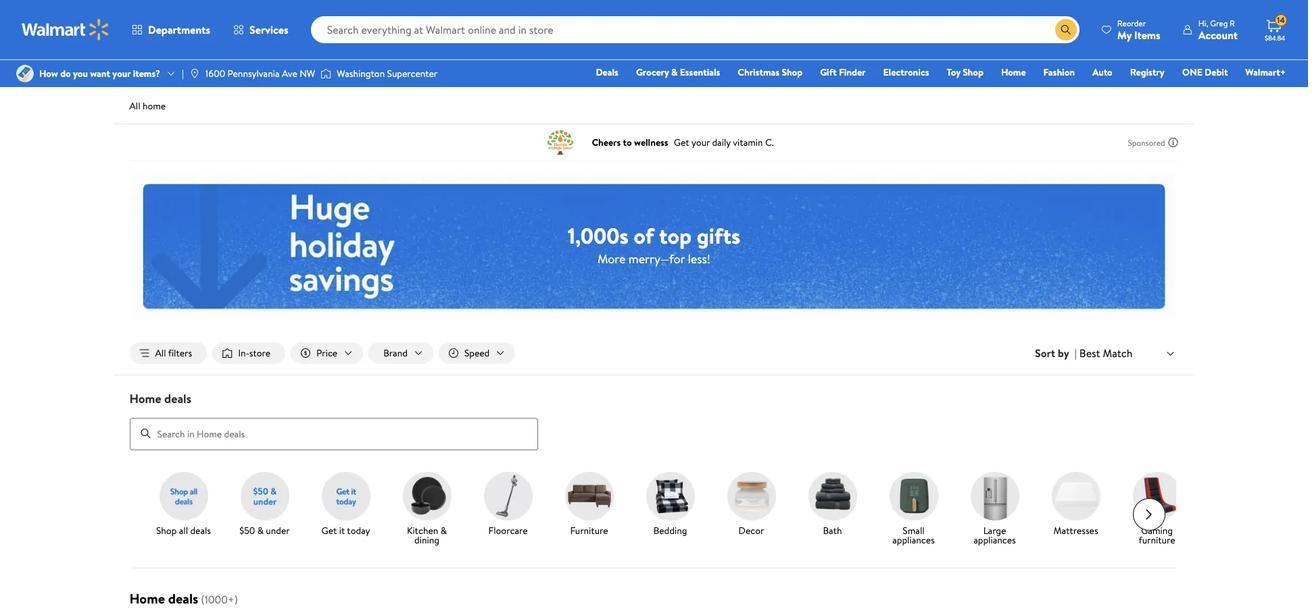 Task type: vqa. For each thing, say whether or not it's contained in the screenshot.
: to the bottom
no



Task type: describe. For each thing, give the bounding box(es) containing it.
electronics link
[[877, 65, 935, 80]]

bedding link
[[635, 472, 706, 539]]

1,000s of top gifts more merry—for less!
[[568, 221, 740, 267]]

(1000+)
[[201, 593, 238, 608]]

kitchen & dining
[[407, 524, 447, 547]]

& for essentials
[[671, 66, 678, 79]]

dining
[[414, 534, 439, 547]]

large appliances link
[[960, 472, 1030, 548]]

gift finder link
[[814, 65, 872, 80]]

shop for toy shop
[[963, 66, 984, 79]]

sponsored
[[1128, 137, 1165, 148]]

walmart+
[[1246, 66, 1286, 79]]

you
[[73, 67, 88, 80]]

home for home deals
[[129, 391, 161, 408]]

get it today link
[[311, 472, 381, 539]]

large
[[983, 524, 1006, 538]]

get it today image
[[321, 472, 370, 521]]

all for all filters
[[155, 347, 166, 360]]

kitchen & dining link
[[392, 472, 462, 548]]

large appliances image
[[971, 472, 1019, 521]]

one
[[1182, 66, 1203, 79]]

christmas
[[738, 66, 780, 79]]

greg
[[1210, 17, 1228, 29]]

toy
[[947, 66, 961, 79]]

christmas shop
[[738, 66, 803, 79]]

next slide for chipmodulewithimages list image
[[1133, 499, 1165, 531]]

auto
[[1093, 66, 1113, 79]]

speed
[[464, 347, 490, 360]]

pennsylvania
[[227, 67, 280, 80]]

 image for 1600
[[189, 68, 200, 79]]

all filters button
[[129, 343, 207, 364]]

under
[[266, 524, 290, 538]]

fashion link
[[1038, 65, 1081, 80]]

items?
[[133, 67, 160, 80]]

fashion
[[1044, 66, 1075, 79]]

small
[[903, 524, 925, 538]]

floorcare link
[[473, 472, 543, 539]]

in-store
[[238, 347, 270, 360]]

huge holiday savings. shop thousands of top gifts. more merry—for less! image
[[132, 174, 1176, 320]]

christmas shop link
[[732, 65, 809, 80]]

decor
[[739, 524, 764, 538]]

gaming
[[1141, 524, 1173, 538]]

appliances for small
[[893, 534, 935, 547]]

price button
[[291, 343, 363, 364]]

1 vertical spatial deals
[[190, 524, 211, 538]]

all for all home
[[129, 99, 140, 113]]

deals for home deals (1000+)
[[168, 590, 198, 608]]

how
[[39, 67, 58, 80]]

less!
[[688, 250, 711, 267]]

it
[[339, 524, 345, 538]]

your
[[112, 67, 131, 80]]

brand button
[[369, 343, 433, 364]]

get it today
[[321, 524, 370, 538]]

shop all deals
[[156, 524, 211, 538]]

hi, greg r account
[[1199, 17, 1238, 42]]

home deals
[[129, 391, 191, 408]]

more
[[598, 250, 626, 267]]

merry—for
[[629, 250, 685, 267]]

$50 & under link
[[230, 472, 300, 539]]

top
[[659, 221, 692, 250]]

grocery & essentials link
[[630, 65, 726, 80]]

decor link
[[716, 472, 787, 539]]

decor image
[[727, 472, 776, 521]]

furniture
[[1139, 534, 1175, 547]]

Home deals search field
[[113, 391, 1195, 451]]

washington
[[337, 67, 385, 80]]

price
[[316, 347, 337, 360]]

one debit
[[1182, 66, 1228, 79]]

finder
[[839, 66, 866, 79]]

small appliances link
[[879, 472, 949, 548]]

furniture image
[[565, 472, 614, 521]]

& for dining
[[441, 524, 447, 538]]

account
[[1199, 27, 1238, 42]]

store
[[249, 347, 270, 360]]

toy shop
[[947, 66, 984, 79]]

0 vertical spatial |
[[182, 67, 184, 80]]

services button
[[222, 14, 300, 46]]

essentials
[[680, 66, 720, 79]]

bedding
[[654, 524, 687, 538]]

electronics
[[883, 66, 929, 79]]

filters
[[168, 347, 192, 360]]



Task type: locate. For each thing, give the bounding box(es) containing it.
1 appliances from the left
[[893, 534, 935, 547]]

floorcare image
[[484, 472, 532, 521]]

deals right all
[[190, 524, 211, 538]]

kitchen
[[407, 524, 438, 538]]

do
[[60, 67, 71, 80]]

gaming furniture
[[1139, 524, 1175, 547]]

2 horizontal spatial &
[[671, 66, 678, 79]]

1 horizontal spatial all
[[155, 347, 166, 360]]

best match
[[1080, 346, 1133, 361]]

sort
[[1035, 346, 1055, 361]]

bath link
[[797, 472, 868, 539]]

0 horizontal spatial |
[[182, 67, 184, 80]]

all inside 'button'
[[155, 347, 166, 360]]

best
[[1080, 346, 1100, 361]]

1 horizontal spatial |
[[1075, 346, 1077, 361]]

small appliances image
[[889, 472, 938, 521]]

 image
[[321, 67, 331, 80]]

small appliances
[[893, 524, 935, 547]]

| right by
[[1075, 346, 1077, 361]]

in-
[[238, 347, 249, 360]]

| inside sort and filter section element
[[1075, 346, 1077, 361]]

all left 'filters'
[[155, 347, 166, 360]]

shop all deals image
[[159, 472, 208, 521]]

home inside home deals search field
[[129, 391, 161, 408]]

appliances down large appliances image
[[974, 534, 1016, 547]]

Walmart Site-Wide search field
[[311, 16, 1080, 43]]

mattresses
[[1054, 524, 1098, 538]]

& right grocery
[[671, 66, 678, 79]]

sort and filter section element
[[113, 332, 1195, 375]]

appliances
[[893, 534, 935, 547], [974, 534, 1016, 547]]

sort by |
[[1035, 346, 1077, 361]]

deals link
[[590, 65, 625, 80]]

today
[[347, 524, 370, 538]]

gift finder
[[820, 66, 866, 79]]

match
[[1103, 346, 1133, 361]]

departments button
[[120, 14, 222, 46]]

& right dining
[[441, 524, 447, 538]]

home deals (1000+)
[[129, 590, 238, 608]]

shop for christmas shop
[[782, 66, 803, 79]]

bath image
[[808, 472, 857, 521]]

2 vertical spatial deals
[[168, 590, 198, 608]]

walmart+ link
[[1240, 65, 1292, 80]]

grocery & essentials
[[636, 66, 720, 79]]

|
[[182, 67, 184, 80], [1075, 346, 1077, 361]]

gaming furniture link
[[1122, 472, 1192, 548]]

get
[[321, 524, 337, 538]]

appliances down the small appliances image on the right of page
[[893, 534, 935, 547]]

1 horizontal spatial appliances
[[974, 534, 1016, 547]]

 image
[[16, 65, 34, 82], [189, 68, 200, 79]]

search image
[[140, 429, 151, 440]]

hi,
[[1199, 17, 1208, 29]]

shop left all
[[156, 524, 177, 538]]

mattresses image
[[1052, 472, 1100, 521]]

0 horizontal spatial all
[[129, 99, 140, 113]]

& inside "link"
[[257, 524, 264, 538]]

gift
[[820, 66, 837, 79]]

toy shop link
[[941, 65, 990, 80]]

by
[[1058, 346, 1069, 361]]

how do you want your items?
[[39, 67, 160, 80]]

bedding image
[[646, 472, 695, 521]]

mattresses link
[[1041, 472, 1111, 539]]

deals down 'filters'
[[164, 391, 191, 408]]

2 vertical spatial home
[[129, 590, 165, 608]]

& inside kitchen & dining
[[441, 524, 447, 538]]

shop all deals link
[[148, 472, 219, 539]]

ave
[[282, 67, 297, 80]]

 image for how
[[16, 65, 34, 82]]

1 horizontal spatial shop
[[782, 66, 803, 79]]

home for the 'home' link
[[1001, 66, 1026, 79]]

services
[[250, 22, 288, 37]]

0 horizontal spatial  image
[[16, 65, 34, 82]]

items
[[1134, 27, 1161, 42]]

1 vertical spatial all
[[155, 347, 166, 360]]

1 horizontal spatial &
[[441, 524, 447, 538]]

departments
[[148, 22, 210, 37]]

furniture link
[[554, 472, 624, 539]]

0 horizontal spatial appliances
[[893, 534, 935, 547]]

$50
[[240, 524, 255, 538]]

deals
[[164, 391, 191, 408], [190, 524, 211, 538], [168, 590, 198, 608]]

1 vertical spatial |
[[1075, 346, 1077, 361]]

$84.84
[[1265, 33, 1285, 43]]

deals inside search field
[[164, 391, 191, 408]]

all left "home"
[[129, 99, 140, 113]]

0 horizontal spatial &
[[257, 524, 264, 538]]

floorcare
[[488, 524, 528, 538]]

washington supercenter
[[337, 67, 438, 80]]

want
[[90, 67, 110, 80]]

 image left how
[[16, 65, 34, 82]]

2 appliances from the left
[[974, 534, 1016, 547]]

home link
[[995, 65, 1032, 80]]

reorder my items
[[1117, 17, 1161, 42]]

| left 1600
[[182, 67, 184, 80]]

1 horizontal spatial  image
[[189, 68, 200, 79]]

all home
[[129, 99, 166, 113]]

home
[[143, 99, 166, 113]]

all filters
[[155, 347, 192, 360]]

my
[[1117, 27, 1132, 42]]

search icon image
[[1061, 24, 1071, 35]]

&
[[671, 66, 678, 79], [257, 524, 264, 538], [441, 524, 447, 538]]

shop right christmas at the right of page
[[782, 66, 803, 79]]

debit
[[1205, 66, 1228, 79]]

reorder
[[1117, 17, 1146, 29]]

registry
[[1130, 66, 1165, 79]]

kitchen & dining image
[[403, 472, 451, 521]]

deals left (1000+) at the bottom left of page
[[168, 590, 198, 608]]

& right $50
[[257, 524, 264, 538]]

all
[[179, 524, 188, 538]]

Search in Home deals search field
[[129, 418, 538, 451]]

1600
[[205, 67, 225, 80]]

0 vertical spatial home
[[1001, 66, 1026, 79]]

$50 & under
[[240, 524, 290, 538]]

deals
[[596, 66, 619, 79]]

 image left 1600
[[189, 68, 200, 79]]

0 vertical spatial all
[[129, 99, 140, 113]]

appliances for large
[[974, 534, 1016, 547]]

0 horizontal spatial shop
[[156, 524, 177, 538]]

r
[[1230, 17, 1235, 29]]

shop right toy
[[963, 66, 984, 79]]

shop
[[782, 66, 803, 79], [963, 66, 984, 79], [156, 524, 177, 538]]

Search search field
[[311, 16, 1080, 43]]

1600 pennsylvania ave nw
[[205, 67, 315, 80]]

& for under
[[257, 524, 264, 538]]

best match button
[[1077, 345, 1179, 363]]

supercenter
[[387, 67, 438, 80]]

gaming furniture image
[[1133, 472, 1181, 521]]

furniture
[[570, 524, 608, 538]]

nw
[[300, 67, 315, 80]]

walmart image
[[22, 19, 110, 41]]

one debit link
[[1176, 65, 1234, 80]]

0 vertical spatial deals
[[164, 391, 191, 408]]

$50 & under image
[[240, 472, 289, 521]]

1 vertical spatial home
[[129, 391, 161, 408]]

deals for home deals
[[164, 391, 191, 408]]

2 horizontal spatial shop
[[963, 66, 984, 79]]



